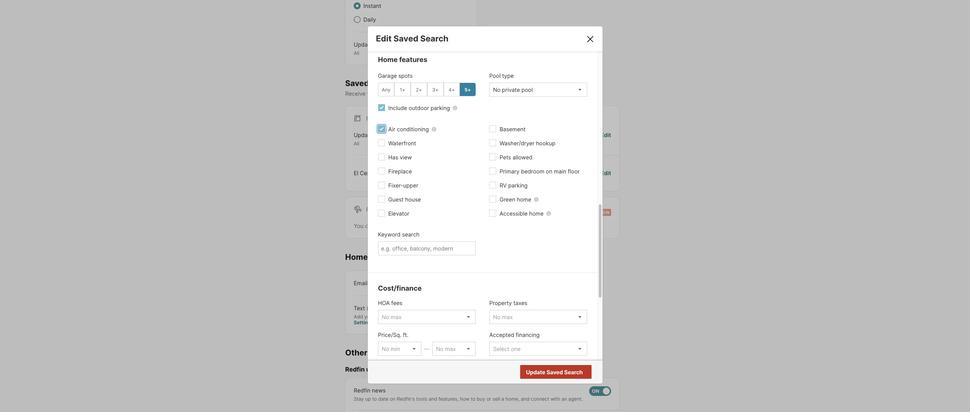 Task type: locate. For each thing, give the bounding box(es) containing it.
search down you can create saved searches while searching for
[[402, 232, 420, 238]]

number
[[392, 314, 409, 320]]

buy
[[477, 397, 486, 402]]

1 update types all from the top
[[354, 41, 389, 56]]

emails for no emails
[[557, 170, 573, 177]]

0 horizontal spatial parking
[[431, 105, 450, 112]]

property
[[490, 300, 512, 307]]

0 vertical spatial all
[[354, 50, 360, 56]]

0 vertical spatial redfin
[[345, 366, 365, 374]]

list box down type
[[490, 83, 587, 97]]

None checkbox
[[590, 387, 612, 397]]

green
[[500, 196, 516, 203]]

1 vertical spatial searches
[[412, 223, 436, 230]]

update down for sale
[[354, 132, 373, 139]]

1 edit button from the top
[[601, 131, 612, 147]]

guest house
[[389, 196, 421, 203]]

1 types from the top
[[375, 41, 389, 48]]

1 vertical spatial parking
[[509, 182, 528, 189]]

list box down ft.
[[378, 342, 422, 357]]

5+
[[465, 87, 471, 93]]

0 vertical spatial home
[[378, 56, 398, 64]]

no results
[[556, 370, 583, 377]]

2 vertical spatial edit
[[601, 170, 612, 177]]

1 horizontal spatial no
[[556, 370, 563, 377]]

1 horizontal spatial search
[[482, 90, 500, 97]]

search
[[482, 90, 500, 97], [402, 232, 420, 238]]

add your phone number in
[[354, 314, 416, 320]]

list box
[[490, 83, 587, 97], [378, 310, 476, 325], [490, 310, 587, 325], [378, 342, 422, 357], [433, 342, 476, 357], [490, 342, 587, 357]]

edit inside dialog
[[376, 34, 392, 44]]

1 vertical spatial for
[[366, 206, 377, 213]]

0 vertical spatial parking
[[431, 105, 450, 112]]

parking up green home on the right of page
[[509, 182, 528, 189]]

2 for from the top
[[366, 206, 377, 213]]

2+ radio
[[411, 83, 427, 97]]

search left filters.
[[482, 90, 500, 97]]

1 horizontal spatial search
[[565, 370, 583, 376]]

0 vertical spatial no
[[548, 170, 555, 177]]

all up el
[[354, 141, 360, 147]]

spots
[[399, 73, 413, 79]]

3+
[[433, 87, 439, 93]]

0 vertical spatial search
[[421, 34, 449, 44]]

search inside saved searches receive timely notifications based on your preferred search filters.
[[482, 90, 500, 97]]

to
[[373, 397, 377, 402], [471, 397, 476, 402]]

4+
[[449, 87, 455, 93]]

0 horizontal spatial and
[[429, 397, 438, 402]]

0 vertical spatial update types all
[[354, 41, 389, 56]]

saved left results
[[547, 370, 563, 376]]

emails right bedroom
[[557, 170, 573, 177]]

update types all down for sale
[[354, 132, 389, 147]]

for left sale
[[366, 115, 377, 122]]

to right up
[[373, 397, 377, 402]]

edit for 'edit' button related to update types
[[601, 132, 612, 139]]

edit for edit saved search
[[376, 34, 392, 44]]

searches
[[371, 78, 407, 88], [412, 223, 436, 230]]

1 vertical spatial types
[[375, 132, 389, 139]]

emails for other emails
[[370, 348, 395, 358]]

on inside the edit saved search dialog
[[546, 168, 553, 175]]

emails up updates
[[370, 348, 395, 358]]

home,
[[506, 397, 520, 402]]

home left tours
[[345, 253, 368, 262]]

home for home features
[[378, 56, 398, 64]]

up
[[366, 397, 371, 402]]

update down daily option
[[354, 41, 373, 48]]

e.g. office, balcony, modern text field
[[381, 246, 473, 252]]

tools
[[417, 397, 428, 402]]

1 and from the left
[[429, 397, 438, 402]]

no left results
[[556, 370, 563, 377]]

1 horizontal spatial to
[[471, 397, 476, 402]]

include outdoor parking
[[389, 105, 450, 112]]

and right home,
[[521, 397, 530, 402]]

2 edit button from the top
[[601, 169, 612, 177]]

1 vertical spatial no
[[556, 370, 563, 377]]

0 horizontal spatial no
[[548, 170, 555, 177]]

primary
[[500, 168, 520, 175]]

0 horizontal spatial search
[[402, 232, 420, 238]]

0 horizontal spatial emails
[[370, 348, 395, 358]]

on for news
[[390, 397, 396, 402]]

1 vertical spatial edit button
[[601, 169, 612, 177]]

air
[[389, 126, 396, 133]]

edit for no emails 'edit' button
[[601, 170, 612, 177]]

list box up financing
[[490, 310, 587, 325]]

redfin inside redfin news stay up to date on redfin's tools and features, how to buy or sell a home, and connect with an agent.
[[354, 388, 371, 394]]

list box right — on the left of page
[[433, 342, 476, 357]]

0 horizontal spatial to
[[373, 397, 377, 402]]

1 vertical spatial on
[[546, 168, 553, 175]]

1 horizontal spatial and
[[521, 397, 530, 402]]

1 vertical spatial emails
[[370, 348, 395, 358]]

1 vertical spatial home
[[530, 211, 544, 217]]

edit button for update types
[[601, 131, 612, 147]]

pets allowed
[[500, 154, 533, 161]]

home inside the edit saved search dialog
[[378, 56, 398, 64]]

searches inside saved searches receive timely notifications based on your preferred search filters.
[[371, 78, 407, 88]]

search for update saved search
[[565, 370, 583, 376]]

0 vertical spatial search
[[482, 90, 500, 97]]

search for edit saved search
[[421, 34, 449, 44]]

Daily radio
[[354, 16, 361, 23]]

update types all down daily
[[354, 41, 389, 56]]

green home
[[500, 196, 532, 203]]

0 vertical spatial home
[[517, 196, 532, 203]]

you can create saved searches while searching for
[[354, 223, 488, 230]]

redfin news stay up to date on redfin's tools and features, how to buy or sell a home, and connect with an agent.
[[354, 388, 583, 402]]

for sale
[[366, 115, 392, 122]]

0 vertical spatial for
[[366, 115, 377, 122]]

test
[[380, 170, 391, 177]]

and right tools
[[429, 397, 438, 402]]

update inside button
[[526, 370, 546, 376]]

0 vertical spatial types
[[375, 41, 389, 48]]

emails
[[557, 170, 573, 177], [370, 348, 395, 358]]

on inside saved searches receive timely notifications based on your preferred search filters.
[[436, 90, 442, 97]]

no inside button
[[556, 370, 563, 377]]

for left rent
[[366, 206, 377, 213]]

hoa fees
[[378, 300, 403, 307]]

preferred
[[457, 90, 481, 97]]

home right accessible
[[530, 211, 544, 217]]

list box up ft.
[[378, 310, 476, 325]]

other
[[345, 348, 368, 358]]

search inside button
[[565, 370, 583, 376]]

1 for from the top
[[366, 115, 377, 122]]

edit button for no emails
[[601, 169, 612, 177]]

taxes
[[514, 300, 528, 307]]

settings
[[354, 320, 374, 326]]

1 horizontal spatial parking
[[509, 182, 528, 189]]

2+
[[416, 87, 422, 93]]

connect
[[531, 397, 550, 402]]

saved up "home features" at the left
[[394, 34, 419, 44]]

1 horizontal spatial emails
[[557, 170, 573, 177]]

accepted financing
[[490, 332, 540, 339]]

all down daily option
[[354, 50, 360, 56]]

your
[[444, 90, 455, 97], [365, 314, 375, 320]]

rv
[[500, 182, 507, 189]]

redfin
[[345, 366, 365, 374], [354, 388, 371, 394]]

for
[[366, 115, 377, 122], [366, 206, 377, 213]]

1 vertical spatial search
[[402, 232, 420, 238]]

on right date
[[390, 397, 396, 402]]

guest
[[389, 196, 404, 203]]

redfin down other
[[345, 366, 365, 374]]

home for accessible home
[[530, 211, 544, 217]]

update up "connect"
[[526, 370, 546, 376]]

saved inside button
[[547, 370, 563, 376]]

2 all from the top
[[354, 141, 360, 147]]

fixer-
[[389, 182, 403, 189]]

on inside redfin news stay up to date on redfin's tools and features, how to buy or sell a home, and connect with an agent.
[[390, 397, 396, 402]]

0 horizontal spatial home
[[345, 253, 368, 262]]

0 horizontal spatial searches
[[371, 78, 407, 88]]

home up 'accessible home'
[[517, 196, 532, 203]]

0 vertical spatial edit
[[376, 34, 392, 44]]

1 horizontal spatial your
[[444, 90, 455, 97]]

0 horizontal spatial search
[[421, 34, 449, 44]]

stay
[[354, 397, 364, 402]]

1 horizontal spatial searches
[[412, 223, 436, 230]]

elevator
[[389, 211, 410, 217]]

list box for property taxes
[[490, 310, 587, 325]]

saved searches receive timely notifications based on your preferred search filters.
[[345, 78, 518, 97]]

edit button
[[601, 131, 612, 147], [601, 169, 612, 177]]

for rent
[[366, 206, 393, 213]]

garage
[[378, 73, 397, 79]]

2 horizontal spatial on
[[546, 168, 553, 175]]

on for searches
[[436, 90, 442, 97]]

no emails
[[548, 170, 573, 177]]

upper
[[403, 182, 419, 189]]

redfin for redfin updates
[[345, 366, 365, 374]]

accessible home
[[500, 211, 544, 217]]

your up settings
[[365, 314, 375, 320]]

0 horizontal spatial your
[[365, 314, 375, 320]]

1 vertical spatial redfin
[[354, 388, 371, 394]]

2 to from the left
[[471, 397, 476, 402]]

0 vertical spatial edit button
[[601, 131, 612, 147]]

0 horizontal spatial on
[[390, 397, 396, 402]]

0 vertical spatial emails
[[557, 170, 573, 177]]

list box down financing
[[490, 342, 587, 357]]

on right the based
[[436, 90, 442, 97]]

1 vertical spatial edit
[[601, 132, 612, 139]]

2 vertical spatial update
[[526, 370, 546, 376]]

saved up 'receive' on the left top of page
[[345, 78, 369, 88]]

parking down 3+ option
[[431, 105, 450, 112]]

0 vertical spatial searches
[[371, 78, 407, 88]]

(sms)
[[367, 305, 383, 312]]

0 vertical spatial your
[[444, 90, 455, 97]]

pool
[[490, 73, 501, 79]]

to left buy
[[471, 397, 476, 402]]

daily
[[364, 16, 376, 23]]

home up garage
[[378, 56, 398, 64]]

any
[[382, 87, 391, 93]]

sell
[[493, 397, 501, 402]]

tours
[[370, 253, 390, 262]]

your right 3+
[[444, 90, 455, 97]]

types up "home features" at the left
[[375, 41, 389, 48]]

has view
[[389, 154, 412, 161]]

house
[[405, 196, 421, 203]]

1 vertical spatial update types all
[[354, 132, 389, 147]]

2 vertical spatial on
[[390, 397, 396, 402]]

how
[[460, 397, 470, 402]]

0 vertical spatial on
[[436, 90, 442, 97]]

2 and from the left
[[521, 397, 530, 402]]

1 vertical spatial all
[[354, 141, 360, 147]]

1 horizontal spatial on
[[436, 90, 442, 97]]

None checkbox
[[447, 304, 469, 314]]

1
[[392, 170, 395, 177]]

view
[[400, 154, 412, 161]]

redfin up stay
[[354, 388, 371, 394]]

update saved search button
[[520, 366, 592, 380]]

on left main
[[546, 168, 553, 175]]

1 vertical spatial search
[[565, 370, 583, 376]]

update saved search
[[526, 370, 583, 376]]

types down for sale
[[375, 132, 389, 139]]

1 horizontal spatial home
[[378, 56, 398, 64]]

pool type
[[490, 73, 514, 79]]

no for no results
[[556, 370, 563, 377]]

search
[[421, 34, 449, 44], [565, 370, 583, 376]]

create
[[376, 223, 393, 230]]

1 vertical spatial home
[[345, 253, 368, 262]]

allowed
[[513, 154, 533, 161]]

redfin for redfin news stay up to date on redfin's tools and features, how to buy or sell a home, and connect with an agent.
[[354, 388, 371, 394]]

no right bedroom
[[548, 170, 555, 177]]

option group
[[378, 83, 476, 97]]

option group containing any
[[378, 83, 476, 97]]

redfin updates
[[345, 366, 391, 374]]



Task type: vqa. For each thing, say whether or not it's contained in the screenshot.
rightmost E
no



Task type: describe. For each thing, give the bounding box(es) containing it.
news
[[372, 388, 386, 394]]

2 types from the top
[[375, 132, 389, 139]]

other emails
[[345, 348, 395, 358]]

price/sq. ft.
[[378, 332, 409, 339]]

option group inside the edit saved search dialog
[[378, 83, 476, 97]]

1 vertical spatial your
[[365, 314, 375, 320]]

home for home tours
[[345, 253, 368, 262]]

hookup
[[536, 140, 556, 147]]

3+ radio
[[427, 83, 444, 97]]

list box for pool type
[[490, 83, 587, 97]]

1+
[[400, 87, 406, 93]]

text (sms)
[[354, 305, 383, 312]]

edit saved search element
[[376, 34, 578, 44]]

instant
[[364, 2, 382, 9]]

account
[[416, 314, 436, 320]]

1 vertical spatial update
[[354, 132, 373, 139]]

conditioning
[[397, 126, 429, 133]]

cerrito
[[360, 170, 378, 177]]

with
[[551, 397, 561, 402]]

primary bedroom on main floor
[[500, 168, 580, 175]]

pets
[[500, 154, 511, 161]]

property taxes
[[490, 300, 528, 307]]

based
[[418, 90, 434, 97]]

1 all from the top
[[354, 50, 360, 56]]

a
[[502, 397, 505, 402]]

features,
[[439, 397, 459, 402]]

Instant radio
[[354, 2, 361, 9]]

email
[[354, 280, 368, 287]]

you
[[354, 223, 364, 230]]

can
[[365, 223, 375, 230]]

fireplace
[[389, 168, 412, 175]]

keyword search
[[378, 232, 420, 238]]

el
[[354, 170, 359, 177]]

—
[[425, 347, 430, 352]]

air conditioning
[[389, 126, 429, 133]]

searching
[[453, 223, 478, 230]]

list box for hoa fees
[[378, 310, 476, 325]]

cost/finance
[[378, 285, 422, 293]]

account settings link
[[354, 314, 436, 326]]

Any radio
[[378, 83, 395, 97]]

saved up keyword search
[[394, 223, 410, 230]]

receive
[[345, 90, 366, 97]]

list box for accepted financing
[[490, 342, 587, 357]]

5+ radio
[[460, 83, 476, 97]]

timely
[[367, 90, 383, 97]]

redfin's
[[397, 397, 415, 402]]

waterfront
[[389, 140, 416, 147]]

floor
[[568, 168, 580, 175]]

no results button
[[547, 366, 591, 380]]

an
[[562, 397, 568, 402]]

ft.
[[403, 332, 409, 339]]

4+ radio
[[444, 83, 460, 97]]

your inside saved searches receive timely notifications based on your preferred search filters.
[[444, 90, 455, 97]]

rv parking
[[500, 182, 528, 189]]

0 vertical spatial update
[[354, 41, 373, 48]]

saved inside saved searches receive timely notifications based on your preferred search filters.
[[345, 78, 369, 88]]

sale
[[379, 115, 392, 122]]

edit saved search
[[376, 34, 449, 44]]

updates
[[366, 366, 391, 374]]

account settings
[[354, 314, 436, 326]]

home features
[[378, 56, 428, 64]]

results
[[564, 370, 583, 377]]

1 to from the left
[[373, 397, 377, 402]]

financing
[[516, 332, 540, 339]]

home tours
[[345, 253, 390, 262]]

for
[[479, 223, 487, 230]]

home for green home
[[517, 196, 532, 203]]

while
[[438, 223, 451, 230]]

el cerrito test 1
[[354, 170, 395, 177]]

edit saved search dialog
[[368, 26, 603, 388]]

bedroom
[[521, 168, 545, 175]]

hoa
[[378, 300, 390, 307]]

washer/dryer
[[500, 140, 535, 147]]

fixer-upper
[[389, 182, 419, 189]]

search inside dialog
[[402, 232, 420, 238]]

outdoor
[[409, 105, 429, 112]]

accepted
[[490, 332, 515, 339]]

for for for rent
[[366, 206, 377, 213]]

1+ radio
[[395, 83, 411, 97]]

in
[[410, 314, 414, 320]]

no for no emails
[[548, 170, 555, 177]]

filters.
[[501, 90, 518, 97]]

basement
[[500, 126, 526, 133]]

has
[[389, 154, 399, 161]]

main
[[554, 168, 567, 175]]

for for for sale
[[366, 115, 377, 122]]

notifications
[[385, 90, 417, 97]]

fees
[[392, 300, 403, 307]]

accessible
[[500, 211, 528, 217]]

type
[[503, 73, 514, 79]]

phone
[[376, 314, 390, 320]]

2 update types all from the top
[[354, 132, 389, 147]]



